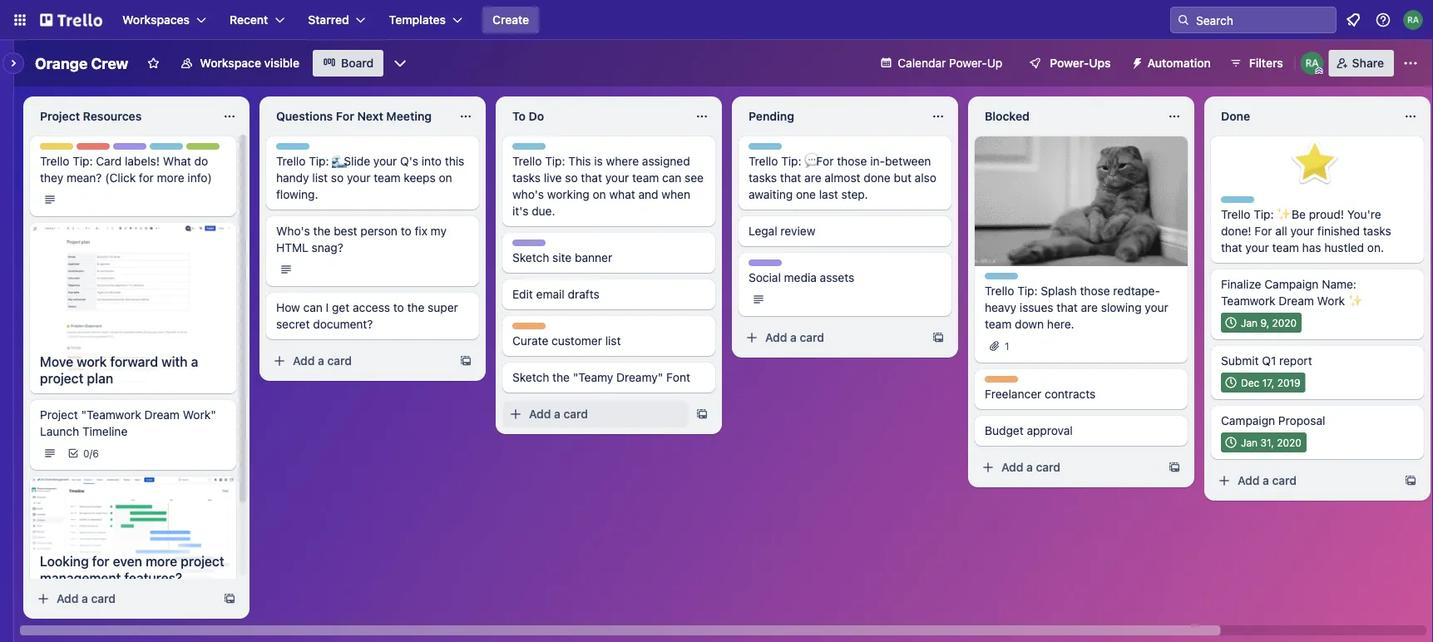 Task type: describe. For each thing, give the bounding box(es) containing it.
card for project resources
[[91, 592, 116, 606]]

work
[[1317, 294, 1345, 308]]

🌊slide
[[332, 154, 370, 168]]

heavy
[[985, 301, 1017, 314]]

💬for
[[805, 154, 834, 168]]

site
[[552, 251, 572, 265]]

on inside trello tip trello tip: 🌊slide your q's into this handy list so your team keeps on flowing.
[[439, 171, 452, 185]]

project resources
[[40, 109, 142, 123]]

design for sketch
[[512, 240, 546, 252]]

media
[[784, 271, 817, 285]]

design for social
[[749, 260, 782, 272]]

drafts
[[568, 287, 600, 301]]

campaign inside finalize campaign name: teamwork dream work ✨
[[1265, 277, 1319, 291]]

and
[[639, 188, 659, 201]]

tip for trello tip: this is where assigned tasks live so that your team can see who's working on what and when it's due.
[[542, 144, 557, 156]]

the for who's
[[313, 224, 331, 238]]

color: red, title: "priority" element
[[77, 143, 112, 156]]

to do
[[512, 109, 544, 123]]

filters button
[[1224, 50, 1288, 77]]

ruby anderson (rubyanderson7) image
[[1301, 52, 1324, 75]]

proposal
[[1279, 414, 1326, 428]]

is
[[594, 154, 603, 168]]

font
[[666, 371, 690, 384]]

see
[[685, 171, 704, 185]]

add for pending
[[765, 331, 787, 344]]

proud!
[[1309, 208, 1344, 221]]

that inside trello tip trello tip: this is where assigned tasks live so that your team can see who's working on what and when it's due.
[[581, 171, 602, 185]]

questions
[[276, 109, 333, 123]]

Questions For Next Meeting text field
[[266, 103, 449, 130]]

(click
[[105, 171, 136, 185]]

2 sketch from the top
[[512, 371, 549, 384]]

add a card for questions for next meeting
[[293, 354, 352, 368]]

crew
[[91, 54, 128, 72]]

Search field
[[1190, 7, 1336, 32]]

"teamy
[[573, 371, 613, 384]]

legal review
[[749, 224, 816, 238]]

project for project resources
[[40, 109, 80, 123]]

0 / 6
[[83, 448, 99, 459]]

tasks inside 'trello tip trello tip: ✨ be proud! you're done! for all your finished tasks that your team has hustled on.'
[[1363, 224, 1392, 238]]

person
[[361, 224, 398, 238]]

keeps
[[404, 171, 436, 185]]

due.
[[532, 204, 555, 218]]

when
[[662, 188, 691, 201]]

curate
[[512, 334, 549, 348]]

done
[[1221, 109, 1250, 123]]

budget
[[985, 424, 1024, 438]]

starred button
[[298, 7, 376, 33]]

tasks for live
[[512, 171, 541, 185]]

automation
[[1148, 56, 1211, 70]]

ruby anderson (rubyanderson7) image
[[1403, 10, 1423, 30]]

trello tip halp
[[150, 144, 208, 156]]

can inside trello tip trello tip: this is where assigned tasks live so that your team can see who's working on what and when it's due.
[[662, 171, 682, 185]]

recent button
[[220, 7, 295, 33]]

list inside the curate customer list link
[[605, 334, 621, 348]]

html
[[276, 241, 309, 255]]

to
[[512, 109, 526, 123]]

best
[[334, 224, 357, 238]]

17,
[[1263, 377, 1275, 389]]

color: sky, title: "trello tip" element for trello tip: this is where assigned tasks live so that your team can see who's working on what and when it's due.
[[512, 143, 557, 156]]

tip: for trello tip: ✨ be proud! you're done! for all your finished tasks that your team has hustled on.
[[1254, 208, 1274, 221]]

to inside who's the best person to fix my html snag?
[[401, 224, 412, 238]]

Pending text field
[[739, 103, 922, 130]]

add for to do
[[529, 407, 551, 421]]

finalize campaign name: teamwork dream work ✨
[[1221, 277, 1360, 308]]

here.
[[1047, 317, 1075, 331]]

sketch the "teamy dreamy" font link
[[512, 369, 705, 386]]

this
[[445, 154, 464, 168]]

to inside how can i get access to the super secret document?
[[393, 301, 404, 314]]

i
[[326, 301, 329, 314]]

add for done
[[1238, 474, 1260, 488]]

tip for trello tip: ✨ be proud! you're done! for all your finished tasks that your team has hustled on.
[[1251, 197, 1266, 209]]

power- inside button
[[1050, 56, 1089, 70]]

Dec 17, 2019 checkbox
[[1221, 373, 1306, 393]]

trello tip trello tip: 💬for those in-between tasks that are almost done but also awaiting one last step.
[[749, 144, 937, 201]]

color: purple, title: "design team" element for social media assets
[[749, 260, 811, 272]]

color: sky, title: "trello tip" element for trello tip: 💬for those in-between tasks that are almost done but also awaiting one last step.
[[749, 143, 793, 156]]

a for to do
[[554, 407, 561, 421]]

card for questions for next meeting
[[327, 354, 352, 368]]

but
[[894, 171, 912, 185]]

6
[[93, 448, 99, 459]]

search image
[[1177, 13, 1190, 27]]

for inside text box
[[336, 109, 354, 123]]

add a card button for done
[[1211, 468, 1398, 494]]

back to home image
[[40, 7, 102, 33]]

add a card button for pending
[[739, 324, 925, 351]]

for inside 'trello tip trello tip: ✨ be proud! you're done! for all your finished tasks that your team has hustled on.'
[[1255, 224, 1272, 238]]

how can i get access to the super secret document?
[[276, 301, 458, 331]]

create from template… image for working
[[695, 408, 709, 421]]

1 vertical spatial campaign
[[1221, 414, 1275, 428]]

project "teamwork dream work" launch timeline link
[[40, 407, 226, 440]]

color: sky, title: "trello tip" element for trello tip: 🌊slide your q's into this handy list so your team keeps on flowing.
[[276, 143, 321, 156]]

resources
[[83, 109, 142, 123]]

launch
[[40, 425, 79, 438]]

sketch site banner link
[[512, 250, 705, 266]]

this member is an admin of this board. image
[[1316, 67, 1323, 75]]

trello tip trello tip: this is where assigned tasks live so that your team can see who's working on what and when it's due.
[[512, 144, 704, 218]]

color: sky, title: "trello tip" element for trello tip: splash those redtape- heavy issues that are slowing your team down here.
[[985, 273, 1030, 285]]

freelancer contracts
[[985, 387, 1096, 401]]

sketch the "teamy dreamy" font
[[512, 371, 690, 384]]

create from template… image for last
[[932, 331, 945, 344]]

tip inside trello tip trello tip: splash those redtape- heavy issues that are slowing your team down here.
[[1015, 274, 1030, 285]]

it's
[[512, 204, 529, 218]]

workspace
[[200, 56, 261, 70]]

banner
[[575, 251, 612, 265]]

Project Resources text field
[[30, 103, 213, 130]]

templates button
[[379, 7, 473, 33]]

tip: for trello tip: 💬for those in-between tasks that are almost done but also awaiting one last step.
[[781, 154, 802, 168]]

team for where
[[632, 171, 659, 185]]

trello tip trello tip: splash those redtape- heavy issues that are slowing your team down here.
[[985, 274, 1169, 331]]

add for blocked
[[1002, 460, 1024, 474]]

add a card button for project resources
[[30, 586, 216, 612]]

tip for trello tip: 💬for those in-between tasks that are almost done but also awaiting one last step.
[[778, 144, 793, 156]]

access
[[353, 301, 390, 314]]

my
[[431, 224, 447, 238]]

board link
[[313, 50, 384, 77]]

do
[[529, 109, 544, 123]]

done!
[[1221, 224, 1252, 238]]

they
[[40, 171, 63, 185]]

trello tip trello tip: 🌊slide your q's into this handy list so your team keeps on flowing.
[[276, 144, 464, 201]]

are for slowing
[[1081, 301, 1098, 314]]

jan 31, 2020
[[1241, 437, 1302, 448]]

add a card button for questions for next meeting
[[266, 348, 453, 374]]

team for redtape-
[[985, 317, 1012, 331]]

your inside trello tip trello tip: splash those redtape- heavy issues that are slowing your team down here.
[[1145, 301, 1169, 314]]

1 vertical spatial create from template… image
[[459, 354, 473, 368]]

0 notifications image
[[1344, 10, 1364, 30]]

budget approval link
[[985, 423, 1178, 439]]

sm image
[[1124, 50, 1148, 73]]

color: lime, title: "halp" element
[[186, 143, 220, 156]]

one
[[796, 188, 816, 201]]

card for done
[[1272, 474, 1297, 488]]

awaiting
[[749, 188, 793, 201]]

✨ inside finalize campaign name: teamwork dream work ✨
[[1348, 294, 1360, 308]]

for inside looking for even more project management features?
[[92, 553, 109, 569]]

ups
[[1089, 56, 1111, 70]]

color: sky, title: "trello tip" element for trello tip: ✨ be proud! you're done! for all your finished tasks that your team has hustled on.
[[1221, 196, 1266, 209]]

approval
[[1027, 424, 1073, 438]]

plan
[[87, 371, 113, 386]]

tip: inside trello tip: card labels! what do they mean? (click for more info)
[[73, 154, 93, 168]]

card for pending
[[800, 331, 824, 344]]

looking
[[40, 553, 89, 569]]

with
[[161, 354, 188, 370]]

show menu image
[[1403, 55, 1419, 72]]

those for almost
[[837, 154, 867, 168]]

visible
[[264, 56, 299, 70]]

tip: for trello tip: 🌊slide your q's into this handy list so your team keeps on flowing.
[[309, 154, 329, 168]]

that inside 'trello tip trello tip: ✨ be proud! you're done! for all your finished tasks that your team has hustled on.'
[[1221, 241, 1242, 255]]

between
[[885, 154, 931, 168]]

blocked
[[985, 109, 1030, 123]]



Task type: vqa. For each thing, say whether or not it's contained in the screenshot.
middle tasks
yes



Task type: locate. For each thing, give the bounding box(es) containing it.
also
[[915, 171, 937, 185]]

1 vertical spatial on
[[593, 188, 606, 201]]

add down jan 31, 2020 option
[[1238, 474, 1260, 488]]

trello tip: 🌊slide your q's into this handy list so your team keeps on flowing. link
[[276, 153, 469, 203]]

0 horizontal spatial create from template… image
[[459, 354, 473, 368]]

0 vertical spatial create from template… image
[[932, 331, 945, 344]]

where
[[606, 154, 639, 168]]

color: orange, title: "one more step" element for curate
[[512, 323, 546, 329]]

1 horizontal spatial dream
[[1279, 294, 1314, 308]]

0 vertical spatial can
[[662, 171, 682, 185]]

Board name text field
[[27, 50, 137, 77]]

2 vertical spatial color: purple, title: "design team" element
[[749, 260, 811, 272]]

2 horizontal spatial tasks
[[1363, 224, 1392, 238]]

list right "customer"
[[605, 334, 621, 348]]

0 horizontal spatial list
[[312, 171, 328, 185]]

social
[[749, 271, 781, 285]]

sketch left site
[[512, 251, 549, 265]]

add a card for pending
[[765, 331, 824, 344]]

2 vertical spatial create from template… image
[[695, 408, 709, 421]]

1 vertical spatial color: orange, title: "one more step" element
[[985, 376, 1018, 383]]

✨ left 'be'
[[1277, 208, 1289, 221]]

add down sketch the "teamy dreamy" font
[[529, 407, 551, 421]]

0 vertical spatial more
[[157, 171, 184, 185]]

the left "teamy
[[552, 371, 570, 384]]

Blocked text field
[[975, 103, 1158, 130]]

1 horizontal spatial color: purple, title: "design team" element
[[512, 240, 574, 252]]

2020 right 31,
[[1277, 437, 1302, 448]]

add down social
[[765, 331, 787, 344]]

so
[[331, 171, 344, 185], [565, 171, 578, 185]]

add a card button for blocked
[[975, 454, 1161, 481]]

who's
[[512, 188, 544, 201]]

0 horizontal spatial the
[[313, 224, 331, 238]]

1 horizontal spatial so
[[565, 171, 578, 185]]

finalize campaign name: teamwork dream work ✨ link
[[1221, 276, 1414, 309]]

team inside design team sketch site banner
[[549, 240, 574, 252]]

add a card down 31,
[[1238, 474, 1297, 488]]

2020 inside option
[[1277, 437, 1302, 448]]

2 jan from the top
[[1241, 437, 1258, 448]]

0 horizontal spatial so
[[331, 171, 344, 185]]

card down jan 31, 2020
[[1272, 474, 1297, 488]]

can inside how can i get access to the super secret document?
[[303, 301, 323, 314]]

tasks inside trello tip trello tip: 💬for those in-between tasks that are almost done but also awaiting one last step.
[[749, 171, 777, 185]]

2 vertical spatial design
[[749, 260, 782, 272]]

legal
[[749, 224, 778, 238]]

more inside trello tip: card labels! what do they mean? (click for more info)
[[157, 171, 184, 185]]

tip: inside trello tip trello tip: 💬for those in-between tasks that are almost done but also awaiting one last step.
[[781, 154, 802, 168]]

2020 for campaign
[[1272, 317, 1297, 329]]

primary element
[[0, 0, 1433, 40]]

trello tip trello tip: ✨ be proud! you're done! for all your finished tasks that your team has hustled on.
[[1221, 197, 1392, 255]]

slowing
[[1101, 301, 1142, 314]]

trello
[[150, 144, 177, 156], [276, 144, 303, 156], [512, 144, 539, 156], [749, 144, 776, 156], [40, 154, 69, 168], [276, 154, 306, 168], [512, 154, 542, 168], [749, 154, 778, 168], [1221, 197, 1248, 209], [1221, 208, 1251, 221], [985, 274, 1012, 285], [985, 284, 1014, 298]]

card down document?
[[327, 354, 352, 368]]

customize views image
[[392, 55, 409, 72]]

done
[[864, 171, 891, 185]]

email
[[536, 287, 565, 301]]

add a card button for to do
[[502, 401, 689, 428]]

power- right calendar
[[949, 56, 987, 70]]

1 horizontal spatial list
[[605, 334, 621, 348]]

1 vertical spatial ✨
[[1348, 294, 1360, 308]]

0 horizontal spatial dream
[[144, 408, 180, 422]]

assigned
[[642, 154, 690, 168]]

0 vertical spatial ✨
[[1277, 208, 1289, 221]]

0 horizontal spatial team
[[149, 144, 175, 156]]

the left super
[[407, 301, 425, 314]]

q's
[[400, 154, 418, 168]]

team inside 'trello tip trello tip: ✨ be proud! you're done! for all your finished tasks that your team has hustled on.'
[[1272, 241, 1299, 255]]

edit email drafts link
[[512, 286, 705, 303]]

2 vertical spatial team
[[785, 260, 811, 272]]

project for project "teamwork dream work" launch timeline
[[40, 408, 78, 422]]

are
[[805, 171, 822, 185], [1081, 301, 1098, 314]]

are down 💬for
[[805, 171, 822, 185]]

campaign proposal
[[1221, 414, 1326, 428]]

project inside text box
[[40, 109, 80, 123]]

tasks up on.
[[1363, 224, 1392, 238]]

color: orange, title: "one more step" element up curate
[[512, 323, 546, 329]]

2 horizontal spatial create from template… image
[[1404, 474, 1418, 488]]

0 vertical spatial create from template… image
[[1168, 461, 1181, 474]]

0 horizontal spatial those
[[837, 154, 867, 168]]

to left fix
[[401, 224, 412, 238]]

a down document?
[[318, 354, 324, 368]]

share
[[1352, 56, 1384, 70]]

more inside looking for even more project management features?
[[146, 553, 177, 569]]

on left what
[[593, 188, 606, 201]]

0 vertical spatial design
[[113, 144, 146, 156]]

0 vertical spatial team
[[149, 144, 175, 156]]

1 vertical spatial sketch
[[512, 371, 549, 384]]

those for slowing
[[1080, 284, 1110, 298]]

1 so from the left
[[331, 171, 344, 185]]

✨
[[1277, 208, 1289, 221], [1348, 294, 1360, 308]]

Done text field
[[1211, 103, 1394, 130]]

super
[[428, 301, 458, 314]]

0 horizontal spatial on
[[439, 171, 452, 185]]

0 horizontal spatial power-
[[949, 56, 987, 70]]

the up snag? at the top of page
[[313, 224, 331, 238]]

sketch down curate
[[512, 371, 549, 384]]

a inside move work forward with a project plan
[[191, 354, 198, 370]]

tip: up mean?
[[73, 154, 93, 168]]

jan left 9, in the right of the page
[[1241, 317, 1258, 329]]

2 project from the top
[[40, 408, 78, 422]]

add a card down budget approval
[[1002, 460, 1061, 474]]

those inside trello tip trello tip: 💬for those in-between tasks that are almost done but also awaiting one last step.
[[837, 154, 867, 168]]

project
[[40, 109, 80, 123], [40, 408, 78, 422]]

1 horizontal spatial design
[[512, 240, 546, 252]]

1 vertical spatial can
[[303, 301, 323, 314]]

add a card button down jan 31, 2020
[[1211, 468, 1398, 494]]

card down media
[[800, 331, 824, 344]]

so inside trello tip trello tip: this is where assigned tasks live so that your team can see who's working on what and when it's due.
[[565, 171, 578, 185]]

0 vertical spatial color: orange, title: "one more step" element
[[512, 323, 546, 329]]

2 horizontal spatial color: purple, title: "design team" element
[[749, 260, 811, 272]]

1 vertical spatial are
[[1081, 301, 1098, 314]]

who's the best person to fix my html snag?
[[276, 224, 447, 255]]

0 vertical spatial for
[[139, 171, 154, 185]]

trello inside trello tip: card labels! what do they mean? (click for more info)
[[40, 154, 69, 168]]

sketch inside design team sketch site banner
[[512, 251, 549, 265]]

2 vertical spatial the
[[552, 371, 570, 384]]

star or unstar board image
[[147, 57, 160, 70]]

create from template… image
[[932, 331, 945, 344], [459, 354, 473, 368], [695, 408, 709, 421]]

0 horizontal spatial for
[[92, 553, 109, 569]]

star image
[[1289, 136, 1342, 190]]

tip: inside trello tip trello tip: this is where assigned tasks live so that your team can see who's working on what and when it's due.
[[545, 154, 565, 168]]

2 horizontal spatial design
[[749, 260, 782, 272]]

0 horizontal spatial project
[[40, 371, 84, 386]]

team left halp
[[149, 144, 175, 156]]

design inside design team sketch site banner
[[512, 240, 546, 252]]

tip inside trello tip trello tip: 🌊slide your q's into this handy list so your team keeps on flowing.
[[306, 144, 321, 156]]

0 horizontal spatial ✨
[[1277, 208, 1289, 221]]

0 horizontal spatial create from template… image
[[223, 592, 236, 606]]

color: orange, title: "one more step" element
[[512, 323, 546, 329], [985, 376, 1018, 383]]

card down management
[[91, 592, 116, 606]]

your down 🌊slide
[[347, 171, 371, 185]]

add
[[765, 331, 787, 344], [293, 354, 315, 368], [529, 407, 551, 421], [1002, 460, 1024, 474], [1238, 474, 1260, 488], [57, 592, 79, 606]]

1 vertical spatial the
[[407, 301, 425, 314]]

1 horizontal spatial tasks
[[749, 171, 777, 185]]

1 vertical spatial to
[[393, 301, 404, 314]]

1 vertical spatial those
[[1080, 284, 1110, 298]]

your down redtape-
[[1145, 301, 1169, 314]]

add a card button down document?
[[266, 348, 453, 374]]

0 vertical spatial color: purple, title: "design team" element
[[113, 143, 175, 156]]

working
[[547, 188, 590, 201]]

those
[[837, 154, 867, 168], [1080, 284, 1110, 298]]

dec 17, 2019
[[1241, 377, 1301, 389]]

create from template… image for project resources
[[223, 592, 236, 606]]

for inside trello tip: card labels! what do they mean? (click for more info)
[[139, 171, 154, 185]]

a for done
[[1263, 474, 1269, 488]]

2 horizontal spatial create from template… image
[[932, 331, 945, 344]]

add a card for to do
[[529, 407, 588, 421]]

a for pending
[[790, 331, 797, 344]]

1 horizontal spatial ✨
[[1348, 294, 1360, 308]]

are inside trello tip trello tip: 💬for those in-between tasks that are almost done but also awaiting one last step.
[[805, 171, 822, 185]]

that down done!
[[1221, 241, 1242, 255]]

Jan 9, 2020 checkbox
[[1221, 313, 1302, 333]]

0 vertical spatial are
[[805, 171, 822, 185]]

that down is
[[581, 171, 602, 185]]

tip: inside trello tip trello tip: 🌊slide your q's into this handy list so your team keeps on flowing.
[[309, 154, 329, 168]]

dream inside project "teamwork dream work" launch timeline
[[144, 408, 180, 422]]

more down 'what'
[[157, 171, 184, 185]]

add a card down media
[[765, 331, 824, 344]]

1 vertical spatial 2020
[[1277, 437, 1302, 448]]

on down this
[[439, 171, 452, 185]]

0 vertical spatial those
[[837, 154, 867, 168]]

tip: left 💬for
[[781, 154, 802, 168]]

project up launch
[[40, 408, 78, 422]]

tip: left 'be'
[[1254, 208, 1274, 221]]

team left banner
[[549, 240, 574, 252]]

tasks
[[512, 171, 541, 185], [749, 171, 777, 185], [1363, 224, 1392, 238]]

so up working
[[565, 171, 578, 185]]

card down approval
[[1036, 460, 1061, 474]]

✨ down name: on the right of the page
[[1348, 294, 1360, 308]]

are inside trello tip trello tip: splash those redtape- heavy issues that are slowing your team down here.
[[1081, 301, 1098, 314]]

for down labels!
[[139, 171, 154, 185]]

card for blocked
[[1036, 460, 1061, 474]]

add down secret
[[293, 354, 315, 368]]

0 horizontal spatial for
[[336, 109, 354, 123]]

add a card button down even
[[30, 586, 216, 612]]

project inside move work forward with a project plan
[[40, 371, 84, 386]]

jan for finalize
[[1241, 317, 1258, 329]]

power-
[[949, 56, 987, 70], [1050, 56, 1089, 70]]

add a card for done
[[1238, 474, 1297, 488]]

0 vertical spatial list
[[312, 171, 328, 185]]

into
[[422, 154, 442, 168]]

name:
[[1322, 277, 1357, 291]]

submit q1 report
[[1221, 354, 1312, 368]]

a right with
[[191, 354, 198, 370]]

tip: up issues
[[1018, 284, 1038, 298]]

orange
[[35, 54, 88, 72]]

1 jan from the top
[[1241, 317, 1258, 329]]

those up almost
[[837, 154, 867, 168]]

1 vertical spatial dream
[[144, 408, 180, 422]]

the for sketch
[[552, 371, 570, 384]]

the inside who's the best person to fix my html snag?
[[313, 224, 331, 238]]

2 vertical spatial create from template… image
[[223, 592, 236, 606]]

team for social
[[785, 260, 811, 272]]

2 so from the left
[[565, 171, 578, 185]]

freelancer contracts link
[[985, 386, 1178, 403]]

1 horizontal spatial create from template… image
[[1168, 461, 1181, 474]]

2 power- from the left
[[1050, 56, 1089, 70]]

dream inside finalize campaign name: teamwork dream work ✨
[[1279, 294, 1314, 308]]

tasks up who's at the top of the page
[[512, 171, 541, 185]]

color: orange, title: "one more step" element for freelancer
[[985, 376, 1018, 383]]

what
[[609, 188, 635, 201]]

customer
[[552, 334, 602, 348]]

To Do text field
[[502, 103, 685, 130]]

campaign up jan 31, 2020 option
[[1221, 414, 1275, 428]]

can left i
[[303, 301, 323, 314]]

power-ups button
[[1017, 50, 1121, 77]]

project up color: yellow, title: "copy request" element
[[40, 109, 80, 123]]

Jan 31, 2020 checkbox
[[1221, 433, 1307, 453]]

the
[[313, 224, 331, 238], [407, 301, 425, 314], [552, 371, 570, 384]]

that
[[581, 171, 602, 185], [780, 171, 801, 185], [1221, 241, 1242, 255], [1057, 301, 1078, 314]]

campaign proposal link
[[1221, 413, 1414, 429]]

team inside trello tip trello tip: splash those redtape- heavy issues that are slowing your team down here.
[[985, 317, 1012, 331]]

1 horizontal spatial on
[[593, 188, 606, 201]]

so down 🌊slide
[[331, 171, 344, 185]]

a for blocked
[[1027, 460, 1033, 474]]

workspaces
[[122, 13, 190, 27]]

0 vertical spatial project
[[40, 109, 80, 123]]

add a card for project resources
[[57, 592, 116, 606]]

work
[[77, 354, 107, 370]]

mean?
[[67, 171, 102, 185]]

1 vertical spatial project
[[181, 553, 224, 569]]

features?
[[124, 570, 182, 586]]

jan for campaign
[[1241, 437, 1258, 448]]

0 horizontal spatial tasks
[[512, 171, 541, 185]]

1 vertical spatial design
[[512, 240, 546, 252]]

move work forward with a project plan
[[40, 354, 198, 386]]

project "teamwork dream work" launch timeline
[[40, 408, 216, 438]]

sketch
[[512, 251, 549, 265], [512, 371, 549, 384]]

priority
[[77, 144, 112, 156]]

issues
[[1020, 301, 1054, 314]]

add a card button down budget approval link
[[975, 454, 1161, 481]]

1 horizontal spatial for
[[1255, 224, 1272, 238]]

dream left work
[[1279, 294, 1314, 308]]

0 horizontal spatial color: orange, title: "one more step" element
[[512, 323, 546, 329]]

teamwork
[[1221, 294, 1276, 308]]

add a card button down assets
[[739, 324, 925, 351]]

1 horizontal spatial color: orange, title: "one more step" element
[[985, 376, 1018, 383]]

jan left 31,
[[1241, 437, 1258, 448]]

9,
[[1261, 317, 1270, 329]]

dreamy"
[[617, 371, 663, 384]]

jan inside option
[[1241, 437, 1258, 448]]

on
[[439, 171, 452, 185], [593, 188, 606, 201]]

timeline
[[82, 425, 128, 438]]

are for almost
[[805, 171, 822, 185]]

tip for trello tip: 🌊slide your q's into this handy list so your team keeps on flowing.
[[306, 144, 321, 156]]

1 horizontal spatial can
[[662, 171, 682, 185]]

tip inside trello tip trello tip: 💬for those in-between tasks that are almost done but also awaiting one last step.
[[778, 144, 793, 156]]

create from template… image for done
[[1404, 474, 1418, 488]]

tip: up the handy
[[309, 154, 329, 168]]

the inside how can i get access to the super secret document?
[[407, 301, 425, 314]]

1 project from the top
[[40, 109, 80, 123]]

team inside design team social media assets
[[785, 260, 811, 272]]

1 horizontal spatial project
[[181, 553, 224, 569]]

add a card button
[[739, 324, 925, 351], [266, 348, 453, 374], [502, 401, 689, 428], [975, 454, 1161, 481], [1211, 468, 1398, 494], [30, 586, 216, 612]]

color: sky, title: "trello tip" element
[[150, 143, 194, 156], [276, 143, 321, 156], [512, 143, 557, 156], [749, 143, 793, 156], [1221, 196, 1266, 209], [985, 273, 1030, 285]]

1 vertical spatial create from template… image
[[1404, 474, 1418, 488]]

1 vertical spatial team
[[549, 240, 574, 252]]

1 power- from the left
[[949, 56, 987, 70]]

project inside project "teamwork dream work" launch timeline
[[40, 408, 78, 422]]

recent
[[230, 13, 268, 27]]

so inside trello tip trello tip: 🌊slide your q's into this handy list so your team keeps on flowing.
[[331, 171, 344, 185]]

1 vertical spatial jan
[[1241, 437, 1258, 448]]

2 horizontal spatial the
[[552, 371, 570, 384]]

a for project resources
[[82, 592, 88, 606]]

tip: up live
[[545, 154, 565, 168]]

power- up "blocked" text box
[[1050, 56, 1089, 70]]

✨ inside 'trello tip trello tip: ✨ be proud! you're done! for all your finished tasks that your team has hustled on.'
[[1277, 208, 1289, 221]]

can
[[662, 171, 682, 185], [303, 301, 323, 314]]

0 vertical spatial on
[[439, 171, 452, 185]]

trello tip: 💬for those in-between tasks that are almost done but also awaiting one last step. link
[[749, 153, 942, 203]]

your up what
[[605, 171, 629, 185]]

starred
[[308, 13, 349, 27]]

0 horizontal spatial design
[[113, 144, 146, 156]]

/
[[89, 448, 93, 459]]

campaign down has
[[1265, 277, 1319, 291]]

that up one
[[780, 171, 801, 185]]

team inside trello tip trello tip: 🌊slide your q's into this handy list so your team keeps on flowing.
[[374, 171, 401, 185]]

team for sketch
[[549, 240, 574, 252]]

add down management
[[57, 592, 79, 606]]

project inside looking for even more project management features?
[[181, 553, 224, 569]]

0 vertical spatial dream
[[1279, 294, 1314, 308]]

curate customer list
[[512, 334, 621, 348]]

0 vertical spatial 2020
[[1272, 317, 1297, 329]]

1 horizontal spatial the
[[407, 301, 425, 314]]

create from template… image
[[1168, 461, 1181, 474], [1404, 474, 1418, 488], [223, 592, 236, 606]]

design inside design team social media assets
[[749, 260, 782, 272]]

create from template… image for blocked
[[1168, 461, 1181, 474]]

add for questions for next meeting
[[293, 354, 315, 368]]

to right access
[[393, 301, 404, 314]]

2 horizontal spatial team
[[785, 260, 811, 272]]

team inside trello tip trello tip: this is where assigned tasks live so that your team can see who's working on what and when it's due.
[[632, 171, 659, 185]]

color: purple, title: "design team" element for sketch site banner
[[512, 240, 574, 252]]

card for to do
[[564, 407, 588, 421]]

add a card down management
[[57, 592, 116, 606]]

2020 for proposal
[[1277, 437, 1302, 448]]

a down media
[[790, 331, 797, 344]]

for left 'all' in the right top of the page
[[1255, 224, 1272, 238]]

add down budget
[[1002, 460, 1024, 474]]

handy
[[276, 171, 309, 185]]

a for questions for next meeting
[[318, 354, 324, 368]]

0 vertical spatial for
[[336, 109, 354, 123]]

more up features?
[[146, 553, 177, 569]]

your left q's
[[373, 154, 397, 168]]

add a card down "teamy
[[529, 407, 588, 421]]

automation button
[[1124, 50, 1221, 77]]

0 vertical spatial jan
[[1241, 317, 1258, 329]]

color: orange, title: "one more step" element up freelancer
[[985, 376, 1018, 383]]

your down done!
[[1246, 241, 1269, 255]]

a down 31,
[[1263, 474, 1269, 488]]

2020 right 9, in the right of the page
[[1272, 317, 1297, 329]]

project up features?
[[181, 553, 224, 569]]

looking for even more project management features? link
[[30, 546, 236, 593]]

tasks for that
[[749, 171, 777, 185]]

your down 'be'
[[1291, 224, 1314, 238]]

create
[[493, 13, 529, 27]]

meeting
[[386, 109, 432, 123]]

1 horizontal spatial are
[[1081, 301, 1098, 314]]

looking for even more project management features?
[[40, 553, 224, 586]]

add for project resources
[[57, 592, 79, 606]]

1 horizontal spatial team
[[549, 240, 574, 252]]

team right social
[[785, 260, 811, 272]]

0 horizontal spatial are
[[805, 171, 822, 185]]

0 vertical spatial to
[[401, 224, 412, 238]]

add a card down document?
[[293, 354, 352, 368]]

1 horizontal spatial power-
[[1050, 56, 1089, 70]]

this
[[568, 154, 591, 168]]

open information menu image
[[1375, 12, 1392, 28]]

those up slowing
[[1080, 284, 1110, 298]]

team down heavy
[[985, 317, 1012, 331]]

move
[[40, 354, 73, 370]]

can up when
[[662, 171, 682, 185]]

that inside trello tip trello tip: splash those redtape- heavy issues that are slowing your team down here.
[[1057, 301, 1078, 314]]

1 horizontal spatial for
[[139, 171, 154, 185]]

1 vertical spatial list
[[605, 334, 621, 348]]

that up the here.
[[1057, 301, 1078, 314]]

team down q's
[[374, 171, 401, 185]]

almost
[[825, 171, 861, 185]]

submit q1 report link
[[1221, 353, 1414, 369]]

secret
[[276, 317, 310, 331]]

how
[[276, 301, 300, 314]]

0 vertical spatial sketch
[[512, 251, 549, 265]]

1 vertical spatial for
[[1255, 224, 1272, 238]]

list right the handy
[[312, 171, 328, 185]]

team down 'all' in the right top of the page
[[1272, 241, 1299, 255]]

team for q's
[[374, 171, 401, 185]]

1 horizontal spatial those
[[1080, 284, 1110, 298]]

project down move
[[40, 371, 84, 386]]

tip: inside 'trello tip trello tip: ✨ be proud! you're done! for all your finished tasks that your team has hustled on.'
[[1254, 208, 1274, 221]]

tasks up the awaiting
[[749, 171, 777, 185]]

1 vertical spatial more
[[146, 553, 177, 569]]

list inside trello tip trello tip: 🌊slide your q's into this handy list so your team keeps on flowing.
[[312, 171, 328, 185]]

tasks inside trello tip trello tip: this is where assigned tasks live so that your team can see who's working on what and when it's due.
[[512, 171, 541, 185]]

dream left "work""
[[144, 408, 180, 422]]

for up management
[[92, 553, 109, 569]]

tip: inside trello tip trello tip: splash those redtape- heavy issues that are slowing your team down here.
[[1018, 284, 1038, 298]]

on inside trello tip trello tip: this is where assigned tasks live so that your team can see who's working on what and when it's due.
[[593, 188, 606, 201]]

1 vertical spatial for
[[92, 553, 109, 569]]

0 vertical spatial campaign
[[1265, 277, 1319, 291]]

2020 inside checkbox
[[1272, 317, 1297, 329]]

a down sketch the "teamy dreamy" font
[[554, 407, 561, 421]]

0 horizontal spatial can
[[303, 301, 323, 314]]

in-
[[870, 154, 885, 168]]

tip: for trello tip: this is where assigned tasks live so that your team can see who's working on what and when it's due.
[[545, 154, 565, 168]]

0 horizontal spatial color: purple, title: "design team" element
[[113, 143, 175, 156]]

0 vertical spatial project
[[40, 371, 84, 386]]

are left slowing
[[1081, 301, 1098, 314]]

the inside sketch the "teamy dreamy" font link
[[552, 371, 570, 384]]

color: purple, title: "design team" element
[[113, 143, 175, 156], [512, 240, 574, 252], [749, 260, 811, 272]]

1 horizontal spatial create from template… image
[[695, 408, 709, 421]]

forward
[[110, 354, 158, 370]]

a down management
[[82, 592, 88, 606]]

add a card button down "teamy
[[502, 401, 689, 428]]

those inside trello tip trello tip: splash those redtape- heavy issues that are slowing your team down here.
[[1080, 284, 1110, 298]]

for left next
[[336, 109, 354, 123]]

add a card for blocked
[[1002, 460, 1061, 474]]

0 vertical spatial the
[[313, 224, 331, 238]]

card down "teamy
[[564, 407, 588, 421]]

snag?
[[312, 241, 343, 255]]

team up and
[[632, 171, 659, 185]]

a down budget approval
[[1027, 460, 1033, 474]]

jan inside checkbox
[[1241, 317, 1258, 329]]

tip
[[179, 144, 194, 156], [306, 144, 321, 156], [542, 144, 557, 156], [778, 144, 793, 156], [1251, 197, 1266, 209], [1015, 274, 1030, 285]]

finished
[[1318, 224, 1360, 238]]

1 vertical spatial color: purple, title: "design team" element
[[512, 240, 574, 252]]

1 sketch from the top
[[512, 251, 549, 265]]

management
[[40, 570, 121, 586]]

your inside trello tip trello tip: this is where assigned tasks live so that your team can see who's working on what and when it's due.
[[605, 171, 629, 185]]

tip inside trello tip trello tip: this is where assigned tasks live so that your team can see who's working on what and when it's due.
[[542, 144, 557, 156]]

color: yellow, title: "copy request" element
[[40, 143, 73, 150]]

that inside trello tip trello tip: 💬for those in-between tasks that are almost done but also awaiting one last step.
[[780, 171, 801, 185]]

templates
[[389, 13, 446, 27]]

tip inside 'trello tip trello tip: ✨ be proud! you're done! for all your finished tasks that your team has hustled on.'
[[1251, 197, 1266, 209]]



